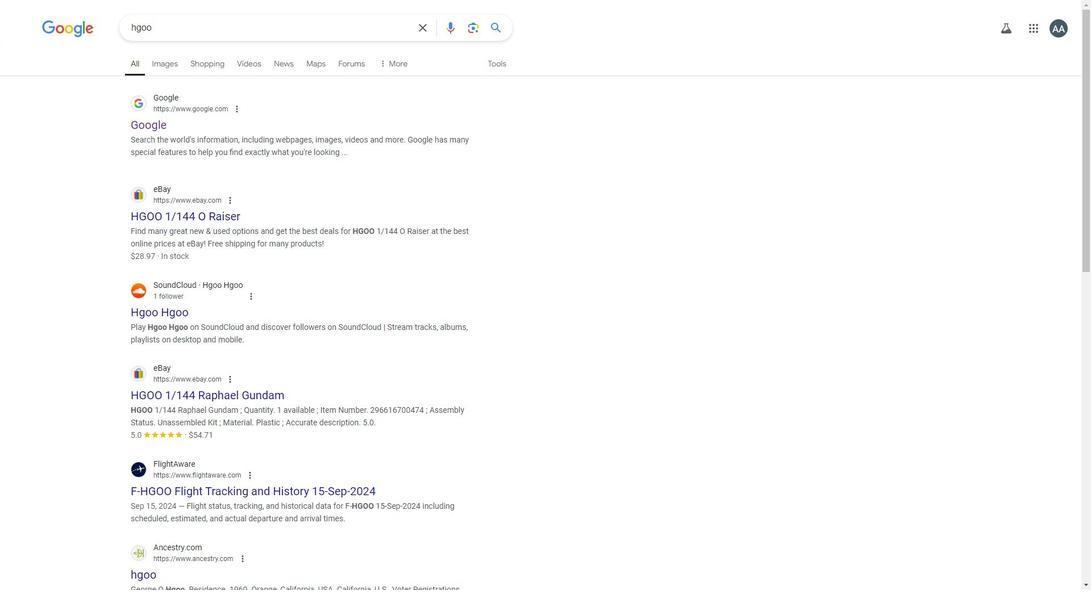 Task type: describe. For each thing, give the bounding box(es) containing it.
search by image image
[[467, 21, 480, 35]]

Search text field
[[131, 15, 409, 40]]

rated 5.0 out of 5, image
[[144, 432, 184, 438]]

search by voice image
[[444, 21, 458, 35]]



Task type: vqa. For each thing, say whether or not it's contained in the screenshot.
include at the left top of the page
no



Task type: locate. For each thing, give the bounding box(es) containing it.
list
[[125, 50, 412, 76]]

None text field
[[153, 291, 183, 302], [153, 554, 233, 564], [153, 291, 183, 302], [153, 554, 233, 564]]

list item
[[125, 50, 145, 76]]

search labs image
[[1000, 22, 1013, 35]]

go to google home image
[[42, 20, 94, 38]]

None search field
[[0, 14, 513, 41]]

None text field
[[153, 104, 228, 114], [153, 195, 221, 206], [153, 375, 221, 385], [153, 471, 241, 481], [153, 104, 228, 114], [153, 195, 221, 206], [153, 375, 221, 385], [153, 471, 241, 481]]



